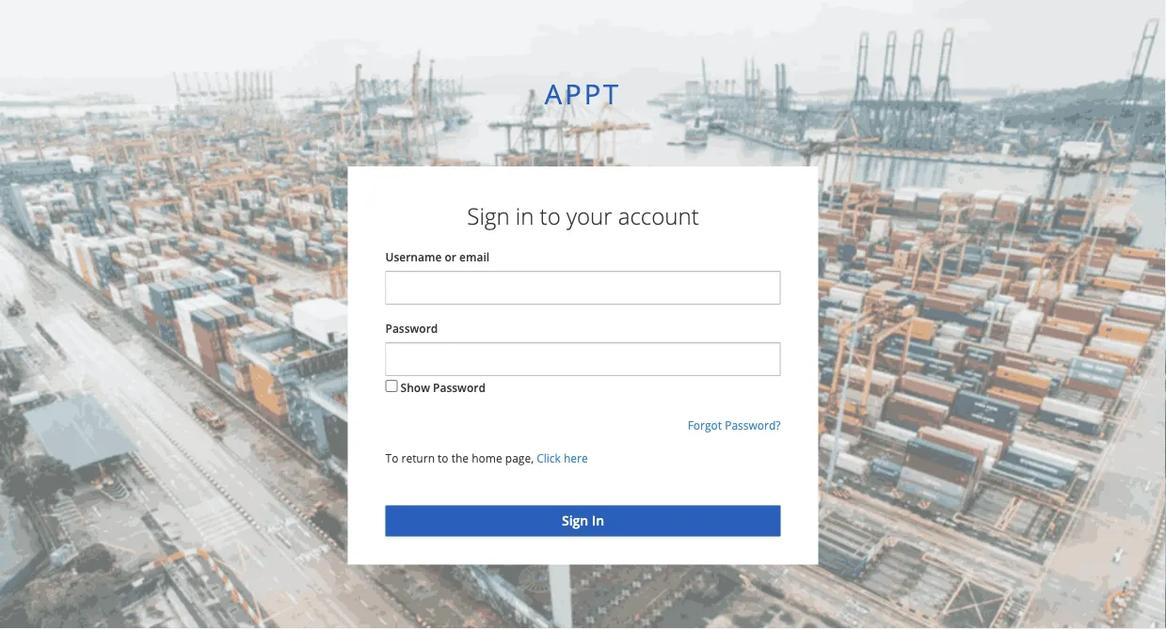 Task type: describe. For each thing, give the bounding box(es) containing it.
sign
[[467, 201, 510, 231]]

home
[[472, 451, 502, 467]]

sign in to your account
[[467, 201, 699, 231]]

here
[[564, 451, 588, 467]]

email
[[460, 249, 490, 265]]

1 vertical spatial password
[[433, 381, 486, 396]]

return
[[402, 451, 435, 467]]

0 vertical spatial password
[[386, 321, 438, 336]]



Task type: locate. For each thing, give the bounding box(es) containing it.
to for your
[[540, 201, 561, 231]]

or
[[445, 249, 457, 265]]

username
[[386, 249, 442, 265]]

to left the at bottom
[[438, 451, 449, 467]]

password up 'show'
[[386, 321, 438, 336]]

Username or email text field
[[386, 271, 781, 305]]

1 vertical spatial to
[[438, 451, 449, 467]]

show password
[[401, 381, 486, 396]]

account
[[618, 201, 699, 231]]

forgot password?
[[688, 418, 781, 434]]

to return to the home page, click here
[[386, 451, 588, 467]]

in
[[516, 201, 534, 231]]

password right 'show'
[[433, 381, 486, 396]]

0 horizontal spatial to
[[438, 451, 449, 467]]

forgot password? link
[[688, 418, 781, 434]]

1 horizontal spatial to
[[540, 201, 561, 231]]

to
[[540, 201, 561, 231], [438, 451, 449, 467]]

to right in
[[540, 201, 561, 231]]

password
[[386, 321, 438, 336], [433, 381, 486, 396]]

Password password field
[[386, 343, 781, 377]]

page,
[[505, 451, 534, 467]]

None submit
[[386, 506, 781, 537]]

to for the
[[438, 451, 449, 467]]

username or email
[[386, 249, 490, 265]]

0 vertical spatial to
[[540, 201, 561, 231]]

appt
[[545, 75, 622, 112]]

the
[[452, 451, 469, 467]]

forgot
[[688, 418, 722, 434]]

show
[[401, 381, 430, 396]]

password?
[[725, 418, 781, 434]]

click here link
[[537, 451, 588, 467]]

click
[[537, 451, 561, 467]]

your
[[567, 201, 612, 231]]

Show Password checkbox
[[386, 381, 398, 393]]

to
[[386, 451, 399, 467]]



